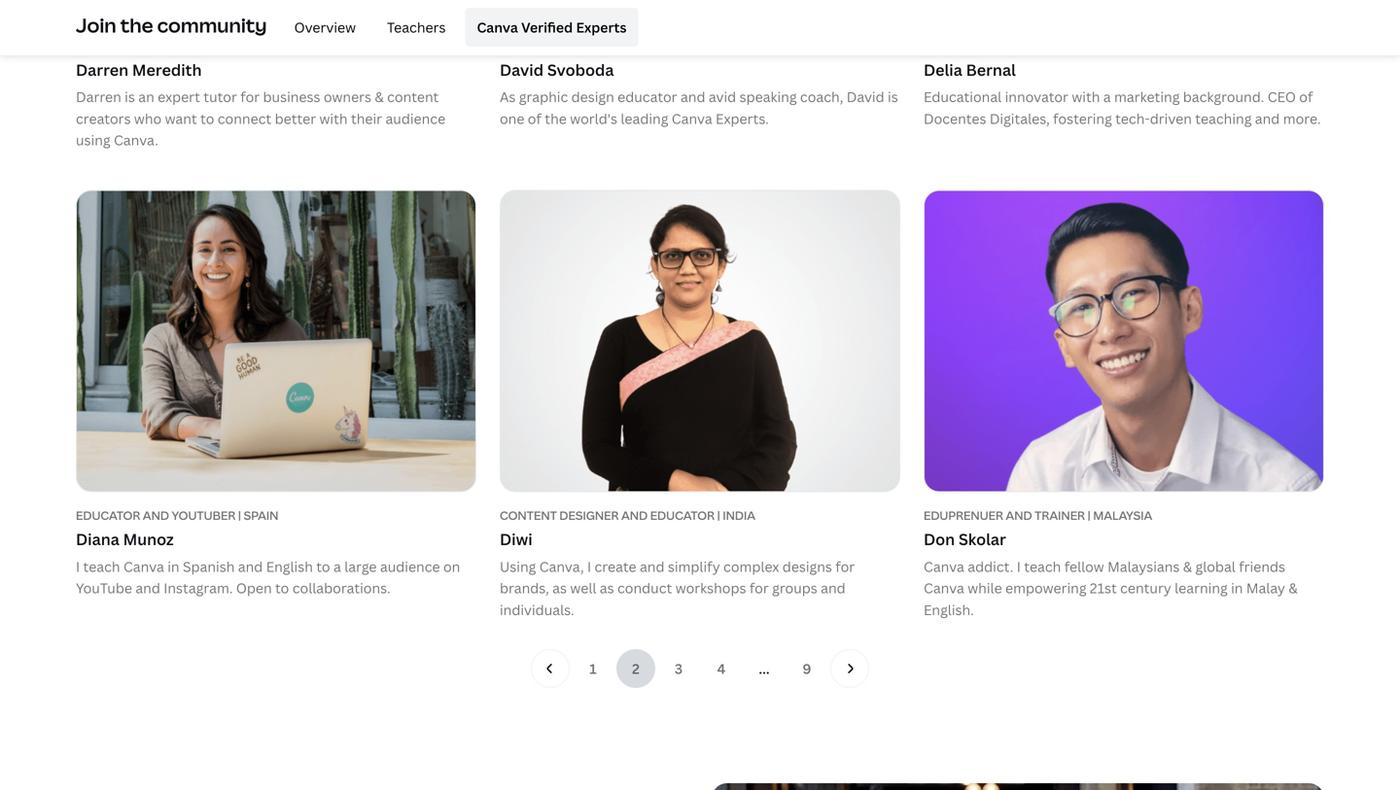 Task type: locate. For each thing, give the bounding box(es) containing it.
overview
[[294, 18, 356, 36]]

teach up youtube
[[83, 558, 120, 576]]

and left avid
[[681, 87, 706, 106]]

their
[[351, 109, 382, 128]]

open
[[236, 579, 272, 598]]

uk
[[276, 38, 292, 54]]

audience down the content
[[386, 109, 446, 128]]

svoboda
[[547, 59, 614, 80]]

david right the coach,
[[847, 87, 885, 106]]

2
[[632, 660, 640, 678]]

friends
[[1239, 558, 1286, 576]]

the
[[120, 11, 153, 38], [545, 109, 567, 128]]

1 horizontal spatial with
[[1072, 87, 1101, 106]]

meredith
[[132, 59, 202, 80]]

the right 'join'
[[120, 11, 153, 38]]

teach
[[83, 558, 120, 576], [1025, 558, 1062, 576]]

with down the owners
[[320, 109, 348, 128]]

2 is from the left
[[888, 87, 899, 106]]

| inside youtuber & content creator | uk darren meredith
[[270, 38, 273, 54]]

1 vertical spatial a
[[334, 558, 341, 576]]

2 horizontal spatial to
[[316, 558, 330, 576]]

and down the "designs"
[[821, 579, 846, 598]]

trainer
[[1035, 508, 1086, 524]]

with up the fostering at the top right of page
[[1072, 87, 1101, 106]]

canva.
[[114, 131, 158, 150]]

0 vertical spatial for
[[241, 87, 260, 106]]

0 vertical spatial with
[[1072, 87, 1101, 106]]

educator inside "speaker, coach, & educator | czech republic david svoboda"
[[618, 38, 682, 54]]

0 horizontal spatial of
[[528, 109, 542, 128]]

century
[[1121, 579, 1172, 598]]

as
[[553, 579, 567, 598], [600, 579, 614, 598]]

2 darren from the top
[[76, 87, 121, 106]]

in up instagram.
[[168, 558, 180, 576]]

as graphic design educator and avid speaking coach, david is one of the world's leading canva experts.
[[500, 87, 899, 128]]

and up "open"
[[238, 558, 263, 576]]

using
[[76, 131, 110, 150]]

& up lear​ning
[[1184, 558, 1193, 576]]

& up "meredith"
[[142, 38, 150, 54]]

0 vertical spatial a
[[1104, 87, 1111, 106]]

canva addict. i teach fellow ​malaysians & global friends canva w​hile empowering 21st century lear​ning in malay & engl​ish.
[[924, 558, 1298, 620]]

1 horizontal spatial youtuber
[[172, 508, 236, 524]]

conduct
[[618, 579, 672, 598]]

malay
[[1247, 579, 1286, 598]]

teach up empowering
[[1025, 558, 1062, 576]]

community
[[157, 11, 267, 38]]

content up "meredith"
[[153, 38, 210, 54]]

youtuber up "meredith"
[[76, 38, 140, 54]]

for down ​complex
[[750, 579, 769, 598]]

0 horizontal spatial a
[[334, 558, 341, 576]]

educator
[[618, 38, 682, 54], [76, 508, 140, 524], [650, 508, 715, 524]]

ceo
[[1268, 87, 1297, 106]]

0 horizontal spatial i
[[76, 558, 80, 576]]

| for david svoboda
[[685, 38, 688, 54]]

0 vertical spatial david
[[500, 59, 544, 80]]

of inside the delia bernal educational innovator with a marketing background. ceo of docentes digitales, fostering tech-driven teaching and more.
[[1300, 87, 1314, 106]]

david inside "speaker, coach, & educator | czech republic david svoboda"
[[500, 59, 544, 80]]

darren inside darren is an expert tutor for business owners & content creators who want to connect better with their audience using canva.
[[76, 87, 121, 106]]

0 vertical spatial youtuber
[[76, 38, 140, 54]]

0 vertical spatial content
[[153, 38, 210, 54]]

1 link
[[574, 650, 613, 689]]

0 vertical spatial to
[[200, 109, 214, 128]]

1 horizontal spatial a
[[1104, 87, 1111, 106]]

2 i from the left
[[588, 558, 592, 576]]

is left educational
[[888, 87, 899, 106]]

skolar
[[959, 529, 1007, 550]]

educator inside "content designer and educator  | india diwi"
[[650, 508, 715, 524]]

in inside i teach canva in spanish and english to a large audience on youtube and instagram. open to collaborations.
[[168, 558, 180, 576]]

and
[[681, 87, 706, 106], [1256, 109, 1280, 128], [143, 508, 169, 524], [622, 508, 648, 524], [1006, 508, 1033, 524], [238, 558, 263, 576], [640, 558, 665, 576], [136, 579, 160, 598], [821, 579, 846, 598]]

0 vertical spatial in
[[168, 558, 180, 576]]

| right trainer
[[1088, 508, 1091, 524]]

canva up engl​ish.
[[924, 579, 965, 598]]

canva down munoz
[[123, 558, 164, 576]]

lear​ning
[[1175, 579, 1228, 598]]

youtuber inside youtuber & content creator | uk darren meredith
[[76, 38, 140, 54]]

david down speaker,
[[500, 59, 544, 80]]

of
[[1300, 87, 1314, 106], [528, 109, 542, 128]]

1 horizontal spatial in
[[1232, 579, 1244, 598]]

connect
[[218, 109, 272, 128]]

driven
[[1151, 109, 1192, 128]]

canva
[[477, 18, 518, 36], [672, 109, 713, 128], [123, 558, 164, 576], [924, 558, 965, 576], [924, 579, 965, 598]]

i
[[76, 558, 80, 576], [588, 558, 592, 576], [1017, 558, 1021, 576]]

1 horizontal spatial teach
[[1025, 558, 1062, 576]]

join the community
[[76, 11, 267, 38]]

engl​ish.
[[924, 601, 974, 620]]

1 horizontal spatial for
[[750, 579, 769, 598]]

1 vertical spatial audience
[[380, 558, 440, 576]]

a up collaborations.
[[334, 558, 341, 576]]

and right designer
[[622, 508, 648, 524]]

i inside canva addict. i teach fellow ​malaysians & global friends canva w​hile empowering 21st century lear​ning in malay & engl​ish.
[[1017, 558, 1021, 576]]

darren
[[76, 59, 129, 80], [76, 87, 121, 106]]

0 vertical spatial of
[[1300, 87, 1314, 106]]

1 vertical spatial youtuber
[[172, 508, 236, 524]]

want
[[165, 109, 197, 128]]

0 horizontal spatial for
[[241, 87, 260, 106]]

david inside as graphic design educator and avid speaking coach, david is one of the world's leading canva experts.
[[847, 87, 885, 106]]

of up more.
[[1300, 87, 1314, 106]]

for right the "designs"
[[836, 558, 855, 576]]

owners
[[324, 87, 372, 106]]

0 vertical spatial audience
[[386, 109, 446, 128]]

0 horizontal spatial teach
[[83, 558, 120, 576]]

menu bar
[[275, 8, 639, 47]]

youtuber
[[76, 38, 140, 54], [172, 508, 236, 524]]

| inside "content designer and educator  | india diwi"
[[717, 508, 721, 524]]

1 vertical spatial with
[[320, 109, 348, 128]]

0 horizontal spatial in
[[168, 558, 180, 576]]

1 darren from the top
[[76, 59, 129, 80]]

1 vertical spatial the
[[545, 109, 567, 128]]

0 horizontal spatial is
[[125, 87, 135, 106]]

1 horizontal spatial i
[[588, 558, 592, 576]]

don
[[924, 529, 955, 550]]

0 vertical spatial the
[[120, 11, 153, 38]]

content inside youtuber & content creator | uk darren meredith
[[153, 38, 210, 54]]

of right one
[[528, 109, 542, 128]]

addict.
[[968, 558, 1014, 576]]

| left spain at the bottom left
[[238, 508, 241, 524]]

0 horizontal spatial as
[[553, 579, 567, 598]]

1 horizontal spatial the
[[545, 109, 567, 128]]

darren is an expert tutor for business owners & content creators who want to connect better with their audience using canva.
[[76, 87, 446, 150]]

for up connect
[[241, 87, 260, 106]]

i up ​well
[[588, 558, 592, 576]]

& down experts
[[607, 38, 615, 54]]

a
[[1104, 87, 1111, 106], [334, 558, 341, 576]]

to
[[200, 109, 214, 128], [316, 558, 330, 576], [275, 579, 289, 598]]

educator up educator
[[618, 38, 682, 54]]

content up 'diwi'
[[500, 508, 557, 524]]

1 horizontal spatial content
[[500, 508, 557, 524]]

i down diana
[[76, 558, 80, 576]]

workshops
[[676, 579, 747, 598]]

educator inside educator and youtuber | spain diana munoz
[[76, 508, 140, 524]]

as down create
[[600, 579, 614, 598]]

the down graphic
[[545, 109, 567, 128]]

educator up simplify
[[650, 508, 715, 524]]

&
[[142, 38, 150, 54], [607, 38, 615, 54], [375, 87, 384, 106], [1184, 558, 1193, 576], [1289, 579, 1298, 598]]

0 vertical spatial darren
[[76, 59, 129, 80]]

| left the india
[[717, 508, 721, 524]]

educator for diwi
[[650, 508, 715, 524]]

3 i from the left
[[1017, 558, 1021, 576]]

expert
[[158, 87, 200, 106]]

2 horizontal spatial i
[[1017, 558, 1021, 576]]

1 horizontal spatial david
[[847, 87, 885, 106]]

canva down don at the bottom right
[[924, 558, 965, 576]]

marketing
[[1115, 87, 1180, 106]]

to down english
[[275, 579, 289, 598]]

teachers
[[387, 18, 446, 36]]

youtuber up spanish
[[172, 508, 236, 524]]

| inside eduprenuer and trainer | malaysia don skolar
[[1088, 508, 1091, 524]]

canva up speaker,
[[477, 18, 518, 36]]

1 vertical spatial for
[[836, 558, 855, 576]]

i inside using canva, i create and simplify ​complex designs for brands, as ​well as conduct workshops for ​groups and individuals.
[[588, 558, 592, 576]]

empowering
[[1006, 579, 1087, 598]]

in left malay
[[1232, 579, 1244, 598]]

using
[[500, 558, 536, 576]]

0 horizontal spatial content
[[153, 38, 210, 54]]

delia bernal educational innovator with a marketing background. ceo of docentes digitales, fostering tech-driven teaching and more.
[[924, 59, 1321, 128]]

coach,
[[800, 87, 844, 106]]

1
[[590, 660, 597, 678]]

1 vertical spatial content
[[500, 508, 557, 524]]

as down canva,
[[553, 579, 567, 598]]

0 horizontal spatial david
[[500, 59, 544, 80]]

1 as from the left
[[553, 579, 567, 598]]

0 horizontal spatial with
[[320, 109, 348, 128]]

3 link
[[660, 650, 698, 689]]

a up the fostering at the top right of page
[[1104, 87, 1111, 106]]

& inside youtuber & content creator | uk darren meredith
[[142, 38, 150, 54]]

canva down avid
[[672, 109, 713, 128]]

| for diwi
[[717, 508, 721, 524]]

menu bar containing overview
[[275, 8, 639, 47]]

david
[[500, 59, 544, 80], [847, 87, 885, 106]]

and down 'ceo' on the top right of the page
[[1256, 109, 1280, 128]]

the inside as graphic design educator and avid speaking coach, david is one of the world's leading canva experts.
[[545, 109, 567, 128]]

instagram.
[[164, 579, 233, 598]]

is inside darren is an expert tutor for business owners & content creators who want to connect better with their audience using canva.
[[125, 87, 135, 106]]

1 vertical spatial david
[[847, 87, 885, 106]]

1 teach from the left
[[83, 558, 120, 576]]

create
[[595, 558, 637, 576]]

and inside eduprenuer and trainer | malaysia don skolar
[[1006, 508, 1033, 524]]

| left czech on the top of page
[[685, 38, 688, 54]]

audience inside darren is an expert tutor for business owners & content creators who want to connect better with their audience using canva.
[[386, 109, 446, 128]]

1 vertical spatial in
[[1232, 579, 1244, 598]]

1 horizontal spatial is
[[888, 87, 899, 106]]

|
[[270, 38, 273, 54], [685, 38, 688, 54], [238, 508, 241, 524], [717, 508, 721, 524], [1088, 508, 1091, 524]]

leading
[[621, 109, 669, 128]]

2 vertical spatial for
[[750, 579, 769, 598]]

2 teach from the left
[[1025, 558, 1062, 576]]

0 horizontal spatial the
[[120, 11, 153, 38]]

more.
[[1284, 109, 1321, 128]]

content
[[387, 87, 439, 106]]

i for don skolar
[[1017, 558, 1021, 576]]

0 horizontal spatial to
[[200, 109, 214, 128]]

1 vertical spatial darren
[[76, 87, 121, 106]]

a inside the delia bernal educational innovator with a marketing background. ceo of docentes digitales, fostering tech-driven teaching and more.
[[1104, 87, 1111, 106]]

1 vertical spatial of
[[528, 109, 542, 128]]

and up munoz
[[143, 508, 169, 524]]

is
[[125, 87, 135, 106], [888, 87, 899, 106]]

teachers link
[[376, 8, 458, 47]]

| left uk
[[270, 38, 273, 54]]

1 horizontal spatial as
[[600, 579, 614, 598]]

in inside canva addict. i teach fellow ​malaysians & global friends canva w​hile empowering 21st century lear​ning in malay & engl​ish.
[[1232, 579, 1244, 598]]

| inside "speaker, coach, & educator | czech republic david svoboda"
[[685, 38, 688, 54]]

2 as from the left
[[600, 579, 614, 598]]

to down tutor
[[200, 109, 214, 128]]

on
[[444, 558, 460, 576]]

munoz
[[123, 529, 174, 550]]

and left trainer
[[1006, 508, 1033, 524]]

...
[[759, 660, 770, 678]]

darren down 'join'
[[76, 59, 129, 80]]

& up 'their'
[[375, 87, 384, 106]]

i right addict.
[[1017, 558, 1021, 576]]

0 horizontal spatial youtuber
[[76, 38, 140, 54]]

1 i from the left
[[76, 558, 80, 576]]

is left an
[[125, 87, 135, 106]]

english
[[266, 558, 313, 576]]

1 horizontal spatial of
[[1300, 87, 1314, 106]]

and up conduct
[[640, 558, 665, 576]]

darren up creators
[[76, 87, 121, 106]]

1 is from the left
[[125, 87, 135, 106]]

educator up diana
[[76, 508, 140, 524]]

to up collaborations.
[[316, 558, 330, 576]]

canva inside 'link'
[[477, 18, 518, 36]]

and inside "content designer and educator  | india diwi"
[[622, 508, 648, 524]]

1 horizontal spatial to
[[275, 579, 289, 598]]

audience left on
[[380, 558, 440, 576]]



Task type: describe. For each thing, give the bounding box(es) containing it.
canva verified experts link
[[465, 8, 639, 47]]

21st
[[1090, 579, 1117, 598]]

to inside darren is an expert tutor for business owners & content creators who want to connect better with their audience using canva.
[[200, 109, 214, 128]]

who
[[134, 109, 162, 128]]

youtuber inside educator and youtuber | spain diana munoz
[[172, 508, 236, 524]]

speaking
[[740, 87, 797, 106]]

join
[[76, 11, 116, 38]]

a inside i teach canva in spanish and english to a large audience on youtube and instagram. open to collaborations.
[[334, 558, 341, 576]]

educator and youtuber | spain diana munoz
[[76, 508, 279, 550]]

simplify
[[668, 558, 720, 576]]

2 vertical spatial to
[[275, 579, 289, 598]]

& inside "speaker, coach, & educator | czech republic david svoboda"
[[607, 38, 615, 54]]

canva,
[[540, 558, 584, 576]]

and right youtube
[[136, 579, 160, 598]]

​malaysians
[[1108, 558, 1180, 576]]

experts.
[[716, 109, 769, 128]]

global
[[1196, 558, 1236, 576]]

speaker, coach, & educator | czech republic david svoboda
[[500, 38, 790, 80]]

republic
[[733, 38, 790, 54]]

4
[[718, 660, 726, 678]]

​complex
[[724, 558, 780, 576]]

tech-
[[1116, 109, 1151, 128]]

teach inside canva addict. i teach fellow ​malaysians & global friends canva w​hile empowering 21st century lear​ning in malay & engl​ish.
[[1025, 558, 1062, 576]]

9 link
[[788, 650, 827, 689]]

with inside darren is an expert tutor for business owners & content creators who want to connect better with their audience using canva.
[[320, 109, 348, 128]]

world's
[[570, 109, 618, 128]]

an
[[138, 87, 154, 106]]

background.
[[1184, 87, 1265, 106]]

delia
[[924, 59, 963, 80]]

large
[[345, 558, 377, 576]]

educational
[[924, 87, 1002, 106]]

educator for david svoboda
[[618, 38, 682, 54]]

is inside as graphic design educator and avid speaking coach, david is one of the world's leading canva experts.
[[888, 87, 899, 106]]

2 link
[[617, 650, 656, 689]]

youtube
[[76, 579, 132, 598]]

i inside i teach canva in spanish and english to a large audience on youtube and instagram. open to collaborations.
[[76, 558, 80, 576]]

w​hile
[[968, 579, 1003, 598]]

individuals.
[[500, 601, 575, 620]]

one
[[500, 109, 525, 128]]

and inside educator and youtuber | spain diana munoz
[[143, 508, 169, 524]]

4 link
[[702, 650, 741, 689]]

audience inside i teach canva in spanish and english to a large audience on youtube and instagram. open to collaborations.
[[380, 558, 440, 576]]

canva inside as graphic design educator and avid speaking coach, david is one of the world's leading canva experts.
[[672, 109, 713, 128]]

& right malay
[[1289, 579, 1298, 598]]

avid
[[709, 87, 737, 106]]

designer
[[560, 508, 619, 524]]

innovator
[[1005, 87, 1069, 106]]

business
[[263, 87, 320, 106]]

verified
[[521, 18, 573, 36]]

content inside "content designer and educator  | india diwi"
[[500, 508, 557, 524]]

educator
[[618, 87, 678, 106]]

fellow
[[1065, 558, 1105, 576]]

collaborations.
[[293, 579, 391, 598]]

content designer and educator  | india diwi
[[500, 508, 756, 550]]

creator
[[213, 38, 267, 54]]

overview link
[[283, 8, 368, 47]]

9
[[803, 660, 812, 678]]

czech
[[690, 38, 730, 54]]

canva verified experts
[[477, 18, 627, 36]]

experts
[[576, 18, 627, 36]]

youtuber & content creator | uk darren meredith
[[76, 38, 292, 80]]

1 vertical spatial to
[[316, 558, 330, 576]]

​well
[[570, 579, 597, 598]]

& inside darren is an expert tutor for business owners & content creators who want to connect better with their audience using canva.
[[375, 87, 384, 106]]

teach inside i teach canva in spanish and english to a large audience on youtube and instagram. open to collaborations.
[[83, 558, 120, 576]]

malaysia
[[1094, 508, 1153, 524]]

i for diwi
[[588, 558, 592, 576]]

and inside the delia bernal educational innovator with a marketing background. ceo of docentes digitales, fostering tech-driven teaching and more.
[[1256, 109, 1280, 128]]

creators
[[76, 109, 131, 128]]

diwi
[[500, 529, 533, 550]]

spain
[[244, 508, 279, 524]]

and inside as graphic design educator and avid speaking coach, david is one of the world's leading canva experts.
[[681, 87, 706, 106]]

canva inside i teach canva in spanish and english to a large audience on youtube and instagram. open to collaborations.
[[123, 558, 164, 576]]

digitales,
[[990, 109, 1050, 128]]

tutor
[[204, 87, 237, 106]]

2 horizontal spatial for
[[836, 558, 855, 576]]

docentes
[[924, 109, 987, 128]]

speaker,
[[500, 38, 556, 54]]

diana
[[76, 529, 120, 550]]

design
[[572, 87, 615, 106]]

| inside educator and youtuber | spain diana munoz
[[238, 508, 241, 524]]

darren inside youtuber & content creator | uk darren meredith
[[76, 59, 129, 80]]

using canva, i create and simplify ​complex designs for brands, as ​well as conduct workshops for ​groups and individuals.
[[500, 558, 855, 620]]

for inside darren is an expert tutor for business owners & content creators who want to connect better with their audience using canva.
[[241, 87, 260, 106]]

with inside the delia bernal educational innovator with a marketing background. ceo of docentes digitales, fostering tech-driven teaching and more.
[[1072, 87, 1101, 106]]

| for darren meredith
[[270, 38, 273, 54]]

india
[[723, 508, 756, 524]]

graphic
[[519, 87, 568, 106]]

as
[[500, 87, 516, 106]]

better
[[275, 109, 316, 128]]

eduprenuer
[[924, 508, 1004, 524]]

fostering
[[1054, 109, 1113, 128]]

i teach canva in spanish and english to a large audience on youtube and instagram. open to collaborations.
[[76, 558, 460, 598]]

of inside as graphic design educator and avid speaking coach, david is one of the world's leading canva experts.
[[528, 109, 542, 128]]

bernal
[[967, 59, 1016, 80]]

3
[[675, 660, 683, 678]]



Task type: vqa. For each thing, say whether or not it's contained in the screenshot.
Image Upscaler
no



